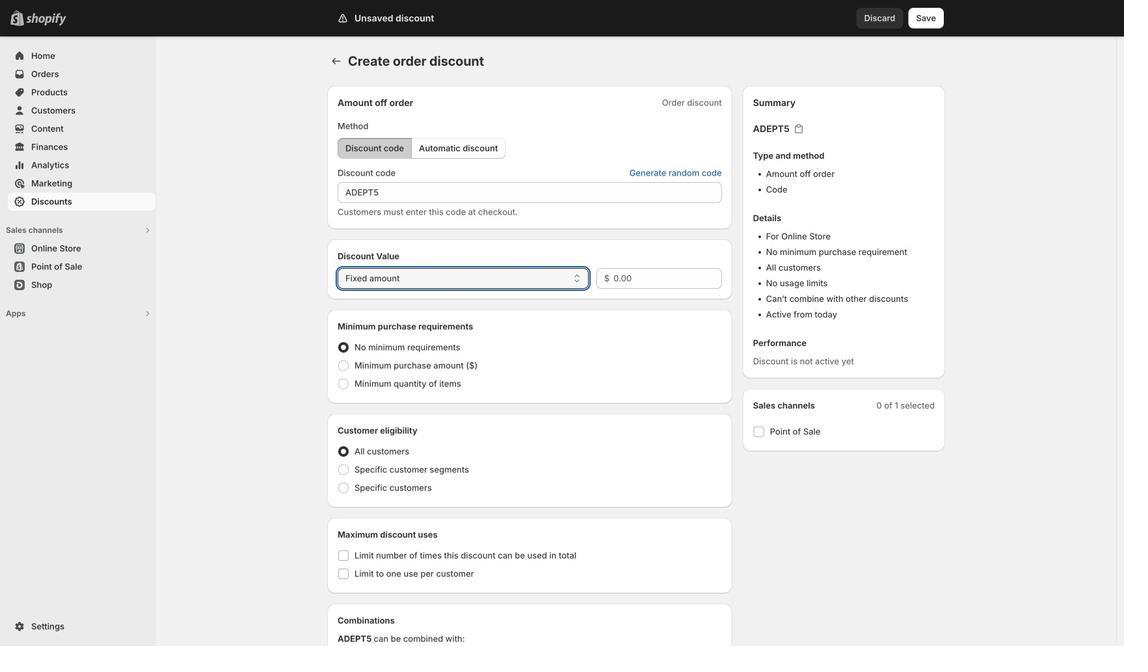 Task type: locate. For each thing, give the bounding box(es) containing it.
0.00 text field
[[614, 268, 722, 289]]

shopify image
[[26, 13, 66, 26]]

None text field
[[338, 182, 722, 203]]



Task type: vqa. For each thing, say whether or not it's contained in the screenshot.
0.00 Text Field
yes



